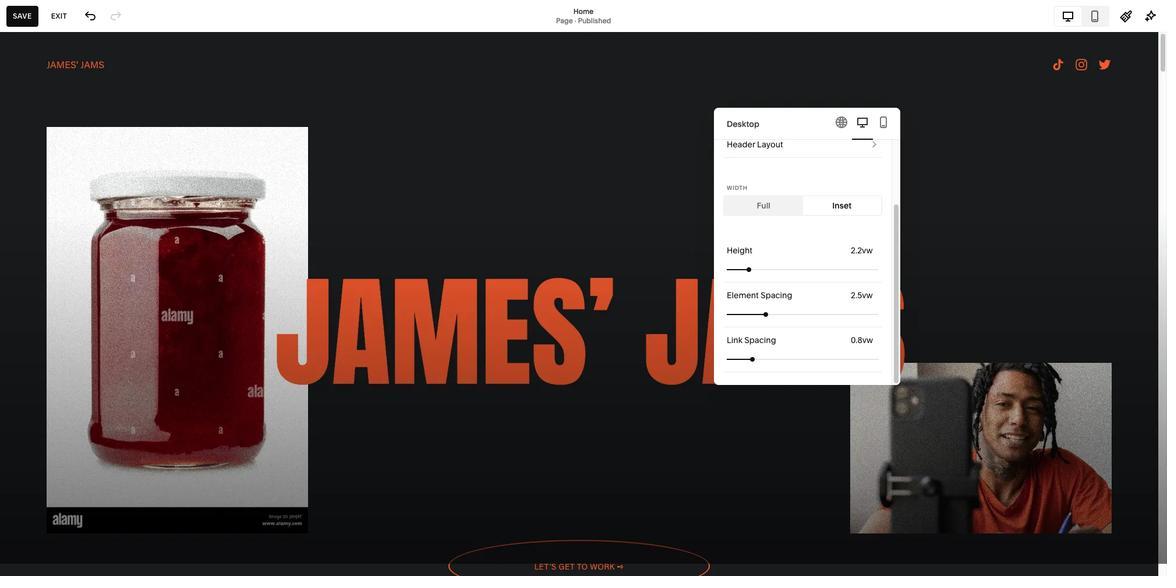 Task type: locate. For each thing, give the bounding box(es) containing it.
header
[[727, 139, 756, 150]]

Element Spacing range field
[[727, 302, 879, 327]]

Link Spacing text field
[[851, 334, 876, 347]]

mobile image
[[877, 115, 891, 129]]

Height range field
[[727, 257, 879, 282]]

analytics
[[19, 156, 60, 168]]

link
[[727, 335, 743, 346]]

spacing for link spacing
[[745, 335, 777, 346]]

1 vertical spatial spacing
[[745, 335, 777, 346]]

marketing link
[[19, 114, 129, 128]]

desktop button
[[715, 108, 901, 140]]

exit
[[51, 11, 67, 20]]

asset library link
[[19, 444, 129, 458]]

save
[[13, 11, 32, 20]]

spacing up element spacing 'range field'
[[761, 290, 793, 301]]

element spacing
[[727, 290, 793, 301]]

full button
[[725, 196, 803, 215]]

0 vertical spatial spacing
[[761, 290, 793, 301]]

scheduling link
[[19, 177, 129, 191]]

height
[[727, 245, 753, 256]]

link spacing
[[727, 335, 777, 346]]

2 vertical spatial tab list
[[725, 196, 882, 215]]

spacing right the link
[[745, 335, 777, 346]]

full
[[757, 200, 771, 211]]

asset
[[19, 444, 44, 456]]

tab list
[[1055, 7, 1109, 25], [832, 108, 895, 140], [725, 196, 882, 215]]

page
[[556, 16, 573, 25]]

library
[[47, 444, 78, 456]]

contacts
[[19, 135, 59, 147]]

·
[[575, 16, 577, 25]]

spacing
[[761, 290, 793, 301], [745, 335, 777, 346]]

spacing for element spacing
[[761, 290, 793, 301]]

width
[[727, 185, 748, 191]]



Task type: describe. For each thing, give the bounding box(es) containing it.
contacts link
[[19, 135, 129, 149]]

1 vertical spatial tab list
[[832, 108, 895, 140]]

desktop
[[727, 119, 760, 129]]

help
[[19, 486, 40, 498]]

element
[[727, 290, 759, 301]]

scheduling
[[19, 177, 69, 189]]

asset library
[[19, 444, 78, 456]]

desktop image
[[856, 115, 870, 129]]

james
[[46, 524, 68, 533]]

peterson
[[70, 524, 100, 533]]

published
[[578, 16, 612, 25]]

marketing
[[19, 114, 64, 126]]

james peterson james.peterson1902@gmail.com
[[46, 524, 153, 542]]

Element Spacing text field
[[851, 289, 876, 302]]

header layout
[[727, 139, 784, 150]]

analytics link
[[19, 156, 129, 170]]

global image
[[835, 115, 849, 129]]

layout
[[758, 139, 784, 150]]

inset
[[833, 200, 852, 211]]

inset button
[[803, 196, 882, 215]]

tab list containing full
[[725, 196, 882, 215]]

settings link
[[19, 465, 129, 479]]

settings
[[19, 465, 56, 477]]

Height text field
[[851, 244, 876, 257]]

home page · published
[[556, 7, 612, 25]]

james.peterson1902@gmail.com
[[46, 534, 153, 542]]

help link
[[19, 486, 40, 499]]

0 vertical spatial tab list
[[1055, 7, 1109, 25]]

home
[[574, 7, 594, 15]]

exit button
[[45, 6, 74, 27]]

save button
[[6, 6, 38, 27]]

Link Spacing range field
[[727, 346, 879, 372]]



Task type: vqa. For each thing, say whether or not it's contained in the screenshot.
Asset
yes



